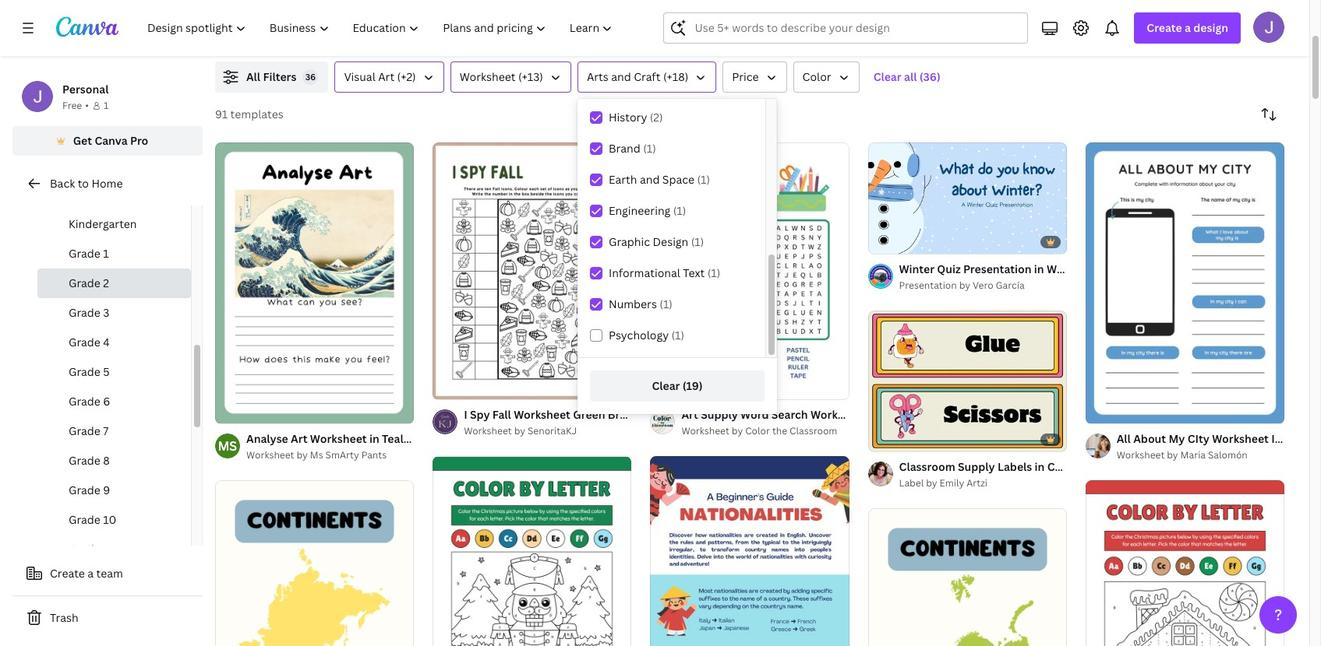 Task type: describe. For each thing, give the bounding box(es) containing it.
emily
[[940, 477, 964, 490]]

grade for grade 3
[[69, 306, 100, 320]]

visual art (+2)
[[344, 69, 416, 84]]

price
[[732, 69, 759, 84]]

grade 4
[[69, 335, 110, 350]]

(36)
[[920, 69, 941, 84]]

6
[[103, 394, 110, 409]]

worksheet down (19)
[[682, 425, 730, 438]]

pants
[[361, 449, 387, 462]]

color inside button
[[803, 69, 831, 84]]

grade 2
[[69, 276, 109, 291]]

worksheet down "analyse"
[[246, 449, 294, 462]]

clear all (36) button
[[866, 62, 948, 93]]

artzi
[[967, 477, 988, 490]]

smarty
[[325, 449, 359, 462]]

worksheet by ms smarty pants link
[[246, 448, 414, 464]]

ms link
[[215, 434, 240, 459]]

create a team button
[[12, 559, 203, 590]]

create for create a team
[[50, 567, 85, 581]]

(1) right psychology
[[672, 328, 684, 343]]

36
[[305, 71, 316, 83]]

in for colorful
[[1035, 460, 1045, 475]]

garcía
[[996, 279, 1025, 292]]

free
[[62, 99, 82, 112]]

grade 8
[[69, 454, 110, 468]]

(+18)
[[663, 69, 688, 84]]

brand (1)
[[609, 141, 656, 156]]

i spy fall worksheet green brown image
[[433, 143, 632, 400]]

templates
[[230, 107, 283, 122]]

in for teal
[[369, 432, 379, 447]]

(19)
[[683, 379, 703, 394]]

clear for clear (19)
[[652, 379, 680, 394]]

numbers (1)
[[609, 297, 673, 312]]

(1) down space
[[673, 203, 686, 218]]

of for analyse art worksheet in teal blue basic style
[[233, 405, 241, 417]]

worksheet (+13) button
[[450, 62, 571, 93]]

art for visual
[[378, 69, 395, 84]]

(1) right text
[[707, 266, 720, 281]]

trash link
[[12, 603, 203, 634]]

91
[[215, 107, 228, 122]]

label
[[899, 477, 924, 490]]

colorful
[[1047, 460, 1091, 475]]

grade 6
[[69, 394, 110, 409]]

blue inside winter quiz presentation in white and blue illustrative style presentation by vero garcía
[[1103, 262, 1127, 277]]

pre-school
[[69, 187, 125, 202]]

(+2)
[[397, 69, 416, 84]]

jacob simon image
[[1253, 12, 1285, 43]]

teal
[[382, 432, 403, 447]]

christmas coloring page activity worksheet in red and white festive and lined style image
[[1086, 481, 1285, 647]]

(+13)
[[518, 69, 543, 84]]

price button
[[723, 62, 787, 93]]

art for analyse
[[291, 432, 308, 447]]

all filters
[[246, 69, 297, 84]]

white inside winter quiz presentation in white and blue illustrative style presentation by vero garcía
[[1047, 262, 1078, 277]]

of for classroom supply labels in colorful retro  style
[[885, 433, 894, 445]]

analyse art worksheet in teal blue basic style image
[[215, 143, 414, 424]]

get canva pro
[[73, 133, 148, 148]]

worksheet up worksheet by senoritakj link
[[514, 408, 571, 423]]

presentation by vero garcía link
[[899, 278, 1067, 294]]

style inside analyse art worksheet in teal blue basic style worksheet by ms smarty pants
[[464, 432, 491, 447]]

worksheet by senoritakj link
[[464, 424, 632, 440]]

4 inside 1 of 4 link
[[896, 433, 902, 445]]

winter quiz presentation in white and blue illustrative style link
[[899, 261, 1217, 278]]

grade 10 link
[[37, 506, 191, 535]]

1 horizontal spatial presentation
[[963, 262, 1032, 277]]

(2)
[[650, 110, 663, 125]]

3
[[103, 306, 109, 320]]

ms smarty pants image
[[215, 434, 240, 459]]

5
[[103, 365, 110, 380]]

design
[[1194, 20, 1228, 35]]

school
[[90, 187, 125, 202]]

style inside winter quiz presentation in white and blue illustrative style presentation by vero garcía
[[1190, 262, 1217, 277]]

9
[[103, 483, 110, 498]]

grade 10
[[69, 513, 116, 528]]

4 inside grade 4 link
[[103, 335, 110, 350]]

worksheet by color the classroom link
[[682, 424, 849, 440]]

history (2)
[[609, 110, 663, 125]]

white inside all about my city worksheet in white a worksheet by maria salomón
[[1284, 432, 1315, 447]]

design
[[653, 235, 688, 249]]

label by emily artzi link
[[899, 476, 1067, 492]]

grade 6 link
[[37, 387, 191, 417]]

free •
[[62, 99, 89, 112]]

maria
[[1181, 449, 1206, 462]]

by inside analyse art worksheet in teal blue basic style worksheet by ms smarty pants
[[297, 449, 308, 462]]

(1) right design
[[691, 235, 704, 249]]

vero
[[973, 279, 994, 292]]

grade 7 link
[[37, 417, 191, 447]]

a
[[1318, 432, 1321, 447]]

numbers
[[609, 297, 657, 312]]

worksheet up salomón
[[1212, 432, 1269, 447]]

1 of 20
[[879, 235, 907, 247]]

1 of 20 link
[[868, 142, 1067, 254]]

all about my city worksheet in white and blue simple style image
[[1086, 143, 1285, 424]]

salomón
[[1208, 449, 1248, 462]]

ms smarty pants element
[[215, 434, 240, 459]]

color button
[[793, 62, 859, 93]]

Sort by button
[[1253, 99, 1285, 130]]

1 for analyse art worksheet in teal blue basic style
[[226, 405, 231, 417]]

grade 9
[[69, 483, 110, 498]]

grade 4 link
[[37, 328, 191, 358]]

worksheet up smarty
[[310, 432, 367, 447]]

20
[[896, 235, 907, 247]]

1 for classroom supply labels in colorful retro  style
[[879, 433, 883, 445]]

grade 11 link
[[37, 535, 191, 565]]

get
[[73, 133, 92, 148]]



Task type: locate. For each thing, give the bounding box(es) containing it.
create for create a design
[[1147, 20, 1182, 35]]

1 horizontal spatial 4
[[896, 433, 902, 445]]

0 vertical spatial create
[[1147, 20, 1182, 35]]

grade left 7
[[69, 424, 100, 439]]

2 horizontal spatial and
[[1080, 262, 1100, 277]]

0 horizontal spatial a
[[88, 567, 94, 581]]

classroom supply labels in colorful retro  style image
[[868, 311, 1067, 452]]

a left team
[[88, 567, 94, 581]]

clear
[[873, 69, 902, 84], [652, 379, 680, 394]]

psychology
[[609, 328, 669, 343]]

and left illustrative
[[1080, 262, 1100, 277]]

1 vertical spatial of
[[233, 405, 241, 417]]

green
[[573, 408, 605, 423]]

11 grade from the top
[[69, 543, 100, 557]]

classroom right the
[[790, 425, 837, 438]]

4 up label
[[896, 433, 902, 445]]

1 of 2
[[226, 405, 248, 417]]

engineering
[[609, 203, 671, 218]]

0 vertical spatial color
[[803, 69, 831, 84]]

grade up create a team
[[69, 543, 100, 557]]

clear inside button
[[652, 379, 680, 394]]

0 vertical spatial clear
[[873, 69, 902, 84]]

grade left 3
[[69, 306, 100, 320]]

clear for clear all (36)
[[873, 69, 902, 84]]

of for winter quiz presentation in white and blue illustrative style
[[885, 235, 894, 247]]

2 inside 1 of 2 link
[[243, 405, 248, 417]]

2 up 3
[[103, 276, 109, 291]]

illustrative
[[1130, 262, 1187, 277]]

1 horizontal spatial and
[[640, 172, 660, 187]]

0 vertical spatial classroom
[[790, 425, 837, 438]]

a left the design
[[1185, 20, 1191, 35]]

0 horizontal spatial classroom
[[790, 425, 837, 438]]

grade inside 'link'
[[69, 306, 100, 320]]

kindergarten link
[[37, 210, 191, 239]]

grade for grade 1
[[69, 246, 100, 261]]

in inside winter quiz presentation in white and blue illustrative style presentation by vero garcía
[[1034, 262, 1044, 277]]

0 horizontal spatial 4
[[103, 335, 110, 350]]

2 vertical spatial in
[[1035, 460, 1045, 475]]

by down my
[[1167, 449, 1178, 462]]

color right price button at the right top of the page
[[803, 69, 831, 84]]

kindergarten
[[69, 217, 137, 231]]

a inside create a design dropdown button
[[1185, 20, 1191, 35]]

supply
[[958, 460, 995, 475]]

0 vertical spatial blue
[[1103, 262, 1127, 277]]

create inside button
[[50, 567, 85, 581]]

by inside classroom supply labels in colorful retro  style label by emily artzi
[[926, 477, 937, 490]]

a for team
[[88, 567, 94, 581]]

None search field
[[664, 12, 1028, 44]]

analyse
[[246, 432, 288, 447]]

(1) down the informational text (1)
[[660, 297, 673, 312]]

arts and craft (+18) button
[[577, 62, 717, 93]]

0 vertical spatial white
[[1047, 262, 1078, 277]]

0 horizontal spatial art
[[291, 432, 308, 447]]

2 grade from the top
[[69, 276, 100, 291]]

all inside all about my city worksheet in white a worksheet by maria salomón
[[1117, 432, 1131, 447]]

1 of 4
[[879, 433, 902, 445]]

1 vertical spatial presentation
[[899, 279, 957, 292]]

grade for grade 11
[[69, 543, 100, 557]]

classroom supply labels in colorful retro  style link
[[899, 459, 1153, 476]]

0 horizontal spatial and
[[611, 69, 631, 84]]

4
[[103, 335, 110, 350], [896, 433, 902, 445]]

personal
[[62, 82, 109, 97]]

style inside classroom supply labels in colorful retro  style label by emily artzi
[[1125, 460, 1153, 475]]

craft
[[634, 69, 661, 84]]

6 grade from the top
[[69, 394, 100, 409]]

1 horizontal spatial clear
[[873, 69, 902, 84]]

1 vertical spatial color
[[745, 425, 770, 438]]

all about my city worksheet in white a link
[[1117, 431, 1321, 448]]

and for craft
[[611, 69, 631, 84]]

grade for grade 4
[[69, 335, 100, 350]]

visual
[[344, 69, 376, 84]]

1 vertical spatial blue
[[406, 432, 430, 447]]

continents world asia document in yellow blue white illustrative style image
[[215, 481, 414, 647]]

by inside winter quiz presentation in white and blue illustrative style presentation by vero garcía
[[959, 279, 970, 292]]

grade left 8
[[69, 454, 100, 468]]

2 vertical spatial style
[[1125, 460, 1153, 475]]

back to home
[[50, 176, 123, 191]]

1
[[104, 99, 109, 112], [879, 235, 883, 247], [103, 246, 109, 261], [226, 405, 231, 417], [879, 433, 883, 445]]

graphic
[[609, 235, 650, 249]]

a for design
[[1185, 20, 1191, 35]]

continents world europe document in green blue white illustrative style image
[[868, 509, 1067, 647]]

and right arts
[[611, 69, 631, 84]]

8 grade from the top
[[69, 454, 100, 468]]

clear (19) button
[[590, 371, 765, 402]]

(1) right brand on the top of page
[[643, 141, 656, 156]]

1 for winter quiz presentation in white and blue illustrative style
[[879, 235, 883, 247]]

grade up grade 2
[[69, 246, 100, 261]]

grade for grade 2
[[69, 276, 100, 291]]

nationalities infographic in white blue cute fun style image
[[650, 457, 849, 647]]

by left the
[[732, 425, 743, 438]]

worksheet inside button
[[460, 69, 516, 84]]

1 vertical spatial a
[[88, 567, 94, 581]]

i
[[464, 408, 467, 423]]

1 of 2 link
[[215, 143, 414, 424]]

grade down 'grade 3'
[[69, 335, 100, 350]]

in for white
[[1034, 262, 1044, 277]]

and inside winter quiz presentation in white and blue illustrative style presentation by vero garcía
[[1080, 262, 1100, 277]]

and inside arts and craft (+18) button
[[611, 69, 631, 84]]

in up pants
[[369, 432, 379, 447]]

grade left 10
[[69, 513, 100, 528]]

grade 5
[[69, 365, 110, 380]]

grade 11
[[69, 543, 115, 557]]

all left about
[[1117, 432, 1131, 447]]

all for all about my city worksheet in white a worksheet by maria salomón
[[1117, 432, 1131, 447]]

classroom supply labels in colorful retro  style label by emily artzi
[[899, 460, 1153, 490]]

all for all filters
[[246, 69, 260, 84]]

0 horizontal spatial 2
[[103, 276, 109, 291]]

0 vertical spatial 2
[[103, 276, 109, 291]]

spy
[[470, 408, 490, 423]]

Search search field
[[695, 13, 1018, 43]]

clear inside button
[[873, 69, 902, 84]]

winter quiz presentation in white and blue illustrative style presentation by vero garcía
[[899, 262, 1217, 292]]

grade left 9
[[69, 483, 100, 498]]

top level navigation element
[[137, 12, 626, 44]]

earth and space (1)
[[609, 172, 710, 187]]

informational
[[609, 266, 680, 281]]

grade 8 link
[[37, 447, 191, 476]]

1 vertical spatial and
[[640, 172, 660, 187]]

clear (19)
[[652, 379, 703, 394]]

history
[[609, 110, 647, 125]]

text
[[683, 266, 705, 281]]

4 up 5
[[103, 335, 110, 350]]

style down the spy
[[464, 432, 491, 447]]

grade left 6
[[69, 394, 100, 409]]

worksheet left "(+13)"
[[460, 69, 516, 84]]

worksheet down about
[[1117, 449, 1165, 462]]

my
[[1169, 432, 1185, 447]]

quiz
[[937, 262, 961, 277]]

all left filters
[[246, 69, 260, 84]]

by left ms
[[297, 449, 308, 462]]

1 horizontal spatial 2
[[243, 405, 248, 417]]

2 vertical spatial and
[[1080, 262, 1100, 277]]

in
[[1271, 432, 1282, 447]]

classroom inside classroom supply labels in colorful retro  style label by emily artzi
[[899, 460, 955, 475]]

0 vertical spatial style
[[1190, 262, 1217, 277]]

11
[[103, 543, 115, 557]]

space
[[662, 172, 695, 187]]

(1)
[[643, 141, 656, 156], [697, 172, 710, 187], [673, 203, 686, 218], [691, 235, 704, 249], [707, 266, 720, 281], [660, 297, 673, 312], [672, 328, 684, 343]]

i spy fall worksheet green brown link
[[464, 407, 642, 424]]

0 horizontal spatial clear
[[652, 379, 680, 394]]

classroom up label
[[899, 460, 955, 475]]

1 vertical spatial in
[[369, 432, 379, 447]]

blue left illustrative
[[1103, 262, 1127, 277]]

grade 3 link
[[37, 299, 191, 328]]

1 horizontal spatial classroom
[[899, 460, 955, 475]]

art right "analyse"
[[291, 432, 308, 447]]

grade for grade 9
[[69, 483, 100, 498]]

3 grade from the top
[[69, 306, 100, 320]]

blue right teal
[[406, 432, 430, 447]]

winter quiz presentation in white and blue illustrative style image
[[868, 142, 1067, 254]]

1 horizontal spatial a
[[1185, 20, 1191, 35]]

trash
[[50, 611, 78, 626]]

2 vertical spatial of
[[885, 433, 894, 445]]

10 grade from the top
[[69, 513, 100, 528]]

4 grade from the top
[[69, 335, 100, 350]]

a inside 'create a team' button
[[88, 567, 94, 581]]

create left the design
[[1147, 20, 1182, 35]]

by left vero
[[959, 279, 970, 292]]

by inside all about my city worksheet in white a worksheet by maria salomón
[[1167, 449, 1178, 462]]

worksheet by color the classroom
[[682, 425, 837, 438]]

0 vertical spatial a
[[1185, 20, 1191, 35]]

by left senoritakj
[[514, 425, 525, 438]]

8
[[103, 454, 110, 468]]

home
[[91, 176, 123, 191]]

by inside i spy fall worksheet green brown worksheet by senoritakj
[[514, 425, 525, 438]]

presentation up "garcía"
[[963, 262, 1032, 277]]

clear left (19)
[[652, 379, 680, 394]]

0 horizontal spatial all
[[246, 69, 260, 84]]

white
[[1047, 262, 1078, 277], [1284, 432, 1315, 447]]

1 vertical spatial style
[[464, 432, 491, 447]]

the
[[772, 425, 787, 438]]

about
[[1134, 432, 1166, 447]]

0 horizontal spatial create
[[50, 567, 85, 581]]

brown
[[608, 408, 642, 423]]

1 horizontal spatial all
[[1117, 432, 1131, 447]]

christmas coloring page activity worksheet in green and white festive and lined style image
[[433, 457, 632, 647]]

grade for grade 8
[[69, 454, 100, 468]]

1 vertical spatial create
[[50, 567, 85, 581]]

retro
[[1093, 460, 1123, 475]]

earth
[[609, 172, 637, 187]]

0 horizontal spatial color
[[745, 425, 770, 438]]

5 grade from the top
[[69, 365, 100, 380]]

36 filter options selected element
[[303, 69, 318, 85]]

1 horizontal spatial create
[[1147, 20, 1182, 35]]

0 horizontal spatial presentation
[[899, 279, 957, 292]]

and right earth
[[640, 172, 660, 187]]

i spy fall worksheet green brown worksheet by senoritakj
[[464, 408, 642, 438]]

0 vertical spatial presentation
[[963, 262, 1032, 277]]

filters
[[263, 69, 297, 84]]

create down grade 11
[[50, 567, 85, 581]]

blue inside analyse art worksheet in teal blue basic style worksheet by ms smarty pants
[[406, 432, 430, 447]]

9 grade from the top
[[69, 483, 100, 498]]

1 vertical spatial all
[[1117, 432, 1131, 447]]

and for space
[[640, 172, 660, 187]]

0 vertical spatial 4
[[103, 335, 110, 350]]

1 grade from the top
[[69, 246, 100, 261]]

in up presentation by vero garcía link
[[1034, 262, 1044, 277]]

create a design
[[1147, 20, 1228, 35]]

grade left 5
[[69, 365, 100, 380]]

art left '(+2)'
[[378, 69, 395, 84]]

by
[[959, 279, 970, 292], [514, 425, 525, 438], [732, 425, 743, 438], [297, 449, 308, 462], [1167, 449, 1178, 462], [926, 477, 937, 490]]

1 vertical spatial white
[[1284, 432, 1315, 447]]

grade for grade 7
[[69, 424, 100, 439]]

7 grade from the top
[[69, 424, 100, 439]]

style down about
[[1125, 460, 1153, 475]]

(1) right space
[[697, 172, 710, 187]]

•
[[85, 99, 89, 112]]

2 up "analyse"
[[243, 405, 248, 417]]

2 horizontal spatial style
[[1190, 262, 1217, 277]]

senoritakj
[[528, 425, 577, 438]]

art inside analyse art worksheet in teal blue basic style worksheet by ms smarty pants
[[291, 432, 308, 447]]

pre-school link
[[37, 180, 191, 210]]

91 templates
[[215, 107, 283, 122]]

color left the
[[745, 425, 770, 438]]

0 horizontal spatial style
[[464, 432, 491, 447]]

1 horizontal spatial style
[[1125, 460, 1153, 475]]

create inside dropdown button
[[1147, 20, 1182, 35]]

worksheet down the spy
[[464, 425, 512, 438]]

art inside button
[[378, 69, 395, 84]]

0 horizontal spatial white
[[1047, 262, 1078, 277]]

grade for grade 6
[[69, 394, 100, 409]]

in inside classroom supply labels in colorful retro  style label by emily artzi
[[1035, 460, 1045, 475]]

by right label
[[926, 477, 937, 490]]

presentation down 'winter'
[[899, 279, 957, 292]]

1 vertical spatial 4
[[896, 433, 902, 445]]

clear left all
[[873, 69, 902, 84]]

1 horizontal spatial color
[[803, 69, 831, 84]]

style right illustrative
[[1190, 262, 1217, 277]]

2
[[103, 276, 109, 291], [243, 405, 248, 417]]

grade down grade 1
[[69, 276, 100, 291]]

1 vertical spatial classroom
[[899, 460, 955, 475]]

0 horizontal spatial blue
[[406, 432, 430, 447]]

grade 1
[[69, 246, 109, 261]]

art supply word search worksheet in red green illustrated style image
[[650, 143, 849, 400]]

in right the labels
[[1035, 460, 1045, 475]]

1 vertical spatial clear
[[652, 379, 680, 394]]

1 horizontal spatial white
[[1284, 432, 1315, 447]]

city
[[1188, 432, 1210, 447]]

0 vertical spatial of
[[885, 235, 894, 247]]

arts
[[587, 69, 609, 84]]

grade
[[69, 246, 100, 261], [69, 276, 100, 291], [69, 306, 100, 320], [69, 335, 100, 350], [69, 365, 100, 380], [69, 394, 100, 409], [69, 424, 100, 439], [69, 454, 100, 468], [69, 483, 100, 498], [69, 513, 100, 528], [69, 543, 100, 557]]

grade for grade 5
[[69, 365, 100, 380]]

0 vertical spatial art
[[378, 69, 395, 84]]

1 vertical spatial art
[[291, 432, 308, 447]]

create
[[1147, 20, 1182, 35], [50, 567, 85, 581]]

0 vertical spatial in
[[1034, 262, 1044, 277]]

grade 7
[[69, 424, 109, 439]]

back
[[50, 176, 75, 191]]

in inside analyse art worksheet in teal blue basic style worksheet by ms smarty pants
[[369, 432, 379, 447]]

7
[[103, 424, 109, 439]]

engineering (1)
[[609, 203, 686, 218]]

1 horizontal spatial blue
[[1103, 262, 1127, 277]]

0 vertical spatial and
[[611, 69, 631, 84]]

1 horizontal spatial art
[[378, 69, 395, 84]]

0 vertical spatial all
[[246, 69, 260, 84]]

grade for grade 10
[[69, 513, 100, 528]]

1 vertical spatial 2
[[243, 405, 248, 417]]

10
[[103, 513, 116, 528]]



Task type: vqa. For each thing, say whether or not it's contained in the screenshot.


